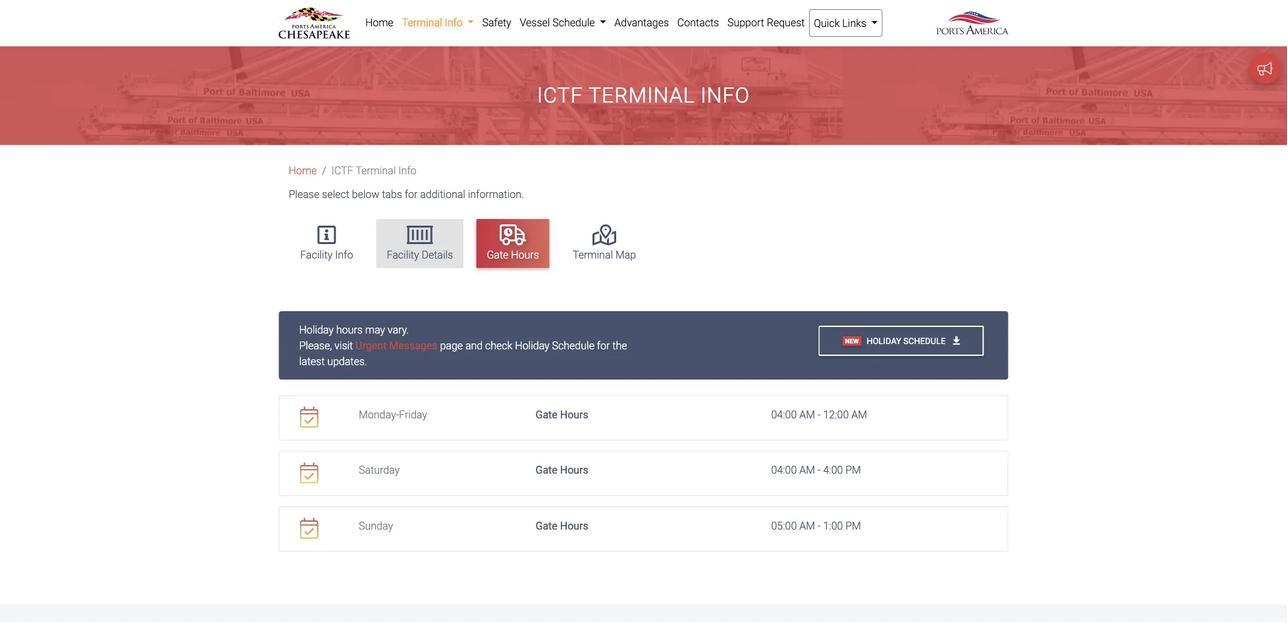 Task type: describe. For each thing, give the bounding box(es) containing it.
check
[[485, 339, 512, 352]]

am for 4:00
[[799, 464, 815, 477]]

vessel schedule
[[520, 16, 597, 29]]

safety
[[482, 16, 511, 29]]

select
[[322, 188, 349, 201]]

page and check holiday schedule for the latest updates.
[[299, 339, 627, 368]]

1 vertical spatial home link
[[289, 165, 317, 177]]

terminal map link
[[562, 219, 647, 268]]

urgent messages link
[[356, 339, 438, 352]]

facility details link
[[376, 219, 464, 268]]

facility info
[[300, 249, 353, 261]]

advantages link
[[610, 9, 673, 36]]

1:00
[[823, 520, 843, 532]]

1 horizontal spatial ictf
[[537, 83, 583, 108]]

tab list containing facility info
[[283, 213, 1009, 275]]

schedule for vessel
[[553, 16, 595, 29]]

0 vertical spatial ictf terminal info
[[537, 83, 750, 108]]

04:00 for 04:00 am - 4:00 pm
[[771, 464, 797, 477]]

terminal inside terminal map link
[[573, 249, 613, 261]]

monday-friday
[[359, 409, 427, 421]]

terminal inside terminal info link
[[402, 16, 442, 29]]

05:00 am - 1:00 pm
[[771, 520, 861, 532]]

holiday inside page and check holiday schedule for the latest updates.
[[515, 339, 550, 352]]

holiday hours may vary. please, visit urgent messages
[[299, 324, 438, 352]]

05:00
[[771, 520, 797, 532]]

facility for facility details
[[387, 249, 419, 261]]

the
[[613, 339, 627, 352]]

hours for sunday
[[560, 520, 588, 532]]

please
[[289, 188, 319, 201]]

support
[[728, 16, 764, 29]]

pm for 04:00 am - 4:00 pm
[[846, 464, 861, 477]]

am right 12:00
[[851, 409, 867, 421]]

urgent
[[356, 339, 387, 352]]

holiday schedule
[[867, 336, 948, 346]]

home for right home link
[[365, 16, 393, 29]]

04:00 am - 12:00 am
[[771, 409, 867, 421]]

contacts link
[[673, 9, 723, 36]]

gate hours for sunday
[[536, 520, 588, 532]]

contacts
[[677, 16, 719, 29]]

details
[[422, 249, 453, 261]]

1 horizontal spatial home link
[[361, 9, 398, 36]]

facility details
[[387, 249, 453, 261]]

and
[[465, 339, 483, 352]]

sunday
[[359, 520, 393, 532]]

schedule inside page and check holiday schedule for the latest updates.
[[552, 339, 594, 352]]

map
[[616, 249, 636, 261]]

safety link
[[478, 9, 516, 36]]

terminal map
[[573, 249, 636, 261]]

quick links link
[[809, 9, 883, 37]]

messages
[[389, 339, 438, 352]]

page
[[440, 339, 463, 352]]

- for 4:00
[[818, 464, 821, 477]]

gate hours for saturday
[[536, 464, 588, 477]]

visit
[[335, 339, 353, 352]]

04:00 for 04:00 am - 12:00 am
[[771, 409, 797, 421]]

tabs
[[382, 188, 402, 201]]

vessel schedule link
[[516, 9, 610, 36]]

request
[[767, 16, 805, 29]]

latest
[[299, 355, 325, 368]]

additional
[[420, 188, 465, 201]]

updates.
[[327, 355, 367, 368]]

facility for facility info
[[300, 249, 333, 261]]

links
[[842, 17, 866, 29]]

saturday
[[359, 464, 400, 477]]

0 horizontal spatial for
[[405, 188, 418, 201]]

hours for saturday
[[560, 464, 588, 477]]

quick
[[814, 17, 840, 29]]

tab panel containing holiday hours may vary.
[[279, 311, 1008, 552]]



Task type: vqa. For each thing, say whether or not it's contained in the screenshot.
"for"
yes



Task type: locate. For each thing, give the bounding box(es) containing it.
home for bottommost home link
[[289, 165, 317, 177]]

gate for monday-friday
[[536, 409, 558, 421]]

please select below tabs for additional information.
[[289, 188, 524, 201]]

holiday right new
[[867, 336, 901, 346]]

gate hours
[[487, 249, 539, 261], [536, 409, 588, 421], [536, 464, 588, 477], [536, 520, 588, 532]]

0 vertical spatial 04:00
[[771, 409, 797, 421]]

friday
[[399, 409, 427, 421]]

new
[[845, 337, 859, 345]]

gate hours for monday-friday
[[536, 409, 588, 421]]

0 vertical spatial pm
[[846, 464, 861, 477]]

arrow alt to bottom image
[[953, 336, 960, 345]]

2 vertical spatial -
[[818, 520, 821, 532]]

am left 12:00
[[799, 409, 815, 421]]

hours
[[336, 324, 363, 336]]

home
[[365, 16, 393, 29], [289, 165, 317, 177]]

0 horizontal spatial home link
[[289, 165, 317, 177]]

info
[[445, 16, 463, 29], [701, 83, 750, 108], [398, 165, 416, 177], [335, 249, 353, 261]]

hours inside tab list
[[511, 249, 539, 261]]

1 vertical spatial ictf terminal info
[[332, 165, 416, 177]]

2 horizontal spatial holiday
[[867, 336, 901, 346]]

facility info link
[[290, 219, 364, 268]]

04:00 left 4:00
[[771, 464, 797, 477]]

2 facility from the left
[[387, 249, 419, 261]]

support request
[[728, 16, 805, 29]]

1 04:00 from the top
[[771, 409, 797, 421]]

advantages
[[614, 16, 669, 29]]

pm right 1:00
[[846, 520, 861, 532]]

gate
[[487, 249, 508, 261], [536, 409, 558, 421], [536, 464, 558, 477], [536, 520, 558, 532]]

gate hours link
[[476, 219, 550, 268]]

0 vertical spatial ictf
[[537, 83, 583, 108]]

-
[[818, 409, 821, 421], [818, 464, 821, 477], [818, 520, 821, 532]]

monday-
[[359, 409, 399, 421]]

home link up 'please'
[[289, 165, 317, 177]]

0 horizontal spatial home
[[289, 165, 317, 177]]

- left 1:00
[[818, 520, 821, 532]]

pm
[[846, 464, 861, 477], [846, 520, 861, 532]]

holiday up the please,
[[299, 324, 334, 336]]

for
[[405, 188, 418, 201], [597, 339, 610, 352]]

may
[[365, 324, 385, 336]]

holiday for holiday schedule
[[867, 336, 901, 346]]

- left 12:00
[[818, 409, 821, 421]]

pm right 4:00
[[846, 464, 861, 477]]

0 vertical spatial for
[[405, 188, 418, 201]]

1 vertical spatial home
[[289, 165, 317, 177]]

1 vertical spatial for
[[597, 339, 610, 352]]

tab panel
[[279, 311, 1008, 552]]

holiday right check
[[515, 339, 550, 352]]

3 - from the top
[[818, 520, 821, 532]]

support request link
[[723, 9, 809, 36]]

home link left terminal info
[[361, 9, 398, 36]]

1 facility from the left
[[300, 249, 333, 261]]

1 vertical spatial -
[[818, 464, 821, 477]]

quick links
[[814, 17, 869, 29]]

vessel
[[520, 16, 550, 29]]

facility
[[300, 249, 333, 261], [387, 249, 419, 261]]

pm for 05:00 am - 1:00 pm
[[846, 520, 861, 532]]

gate inside tab list
[[487, 249, 508, 261]]

0 horizontal spatial ictf terminal info
[[332, 165, 416, 177]]

home link
[[361, 9, 398, 36], [289, 165, 317, 177]]

1 pm from the top
[[846, 464, 861, 477]]

0 vertical spatial home
[[365, 16, 393, 29]]

4:00
[[823, 464, 843, 477]]

home left terminal info
[[365, 16, 393, 29]]

1 vertical spatial ictf
[[332, 165, 353, 177]]

holiday for holiday hours may vary. please, visit urgent messages
[[299, 324, 334, 336]]

ictf
[[537, 83, 583, 108], [332, 165, 353, 177]]

04:00 left 12:00
[[771, 409, 797, 421]]

am for 1:00
[[799, 520, 815, 532]]

info inside tab list
[[335, 249, 353, 261]]

2 - from the top
[[818, 464, 821, 477]]

0 horizontal spatial holiday
[[299, 324, 334, 336]]

gate for saturday
[[536, 464, 558, 477]]

home up 'please'
[[289, 165, 317, 177]]

1 horizontal spatial facility
[[387, 249, 419, 261]]

1 vertical spatial 04:00
[[771, 464, 797, 477]]

1 - from the top
[[818, 409, 821, 421]]

04:00
[[771, 409, 797, 421], [771, 464, 797, 477]]

am for 12:00
[[799, 409, 815, 421]]

please,
[[299, 339, 332, 352]]

gate hours inside tab list
[[487, 249, 539, 261]]

holiday inside holiday hours may vary. please, visit urgent messages
[[299, 324, 334, 336]]

2 04:00 from the top
[[771, 464, 797, 477]]

below
[[352, 188, 379, 201]]

1 horizontal spatial holiday
[[515, 339, 550, 352]]

04:00 am - 4:00 pm
[[771, 464, 861, 477]]

1 horizontal spatial for
[[597, 339, 610, 352]]

terminal info
[[402, 16, 465, 29]]

for inside page and check holiday schedule for the latest updates.
[[597, 339, 610, 352]]

facility left details
[[387, 249, 419, 261]]

schedule left 'the'
[[552, 339, 594, 352]]

for right tabs
[[405, 188, 418, 201]]

1 horizontal spatial home
[[365, 16, 393, 29]]

hours for monday-friday
[[560, 409, 588, 421]]

vary.
[[388, 324, 409, 336]]

hours
[[511, 249, 539, 261], [560, 409, 588, 421], [560, 464, 588, 477], [560, 520, 588, 532]]

- left 4:00
[[818, 464, 821, 477]]

tab list
[[283, 213, 1009, 275]]

terminal info link
[[398, 9, 478, 36]]

2 pm from the top
[[846, 520, 861, 532]]

am right 05:00
[[799, 520, 815, 532]]

- for 12:00
[[818, 409, 821, 421]]

schedule right 'vessel'
[[553, 16, 595, 29]]

1 vertical spatial pm
[[846, 520, 861, 532]]

- for 1:00
[[818, 520, 821, 532]]

schedule for holiday
[[903, 336, 946, 346]]

12:00
[[823, 409, 849, 421]]

holiday
[[299, 324, 334, 336], [867, 336, 901, 346], [515, 339, 550, 352]]

for left 'the'
[[597, 339, 610, 352]]

facility down 'please'
[[300, 249, 333, 261]]

am
[[799, 409, 815, 421], [851, 409, 867, 421], [799, 464, 815, 477], [799, 520, 815, 532]]

ictf terminal info
[[537, 83, 750, 108], [332, 165, 416, 177]]

terminal
[[402, 16, 442, 29], [589, 83, 695, 108], [356, 165, 396, 177], [573, 249, 613, 261]]

schedule
[[553, 16, 595, 29], [903, 336, 946, 346], [552, 339, 594, 352]]

am left 4:00
[[799, 464, 815, 477]]

0 horizontal spatial facility
[[300, 249, 333, 261]]

0 horizontal spatial ictf
[[332, 165, 353, 177]]

1 horizontal spatial ictf terminal info
[[537, 83, 750, 108]]

schedule left arrow alt to bottom icon
[[903, 336, 946, 346]]

0 vertical spatial -
[[818, 409, 821, 421]]

information.
[[468, 188, 524, 201]]

gate for sunday
[[536, 520, 558, 532]]

0 vertical spatial home link
[[361, 9, 398, 36]]



